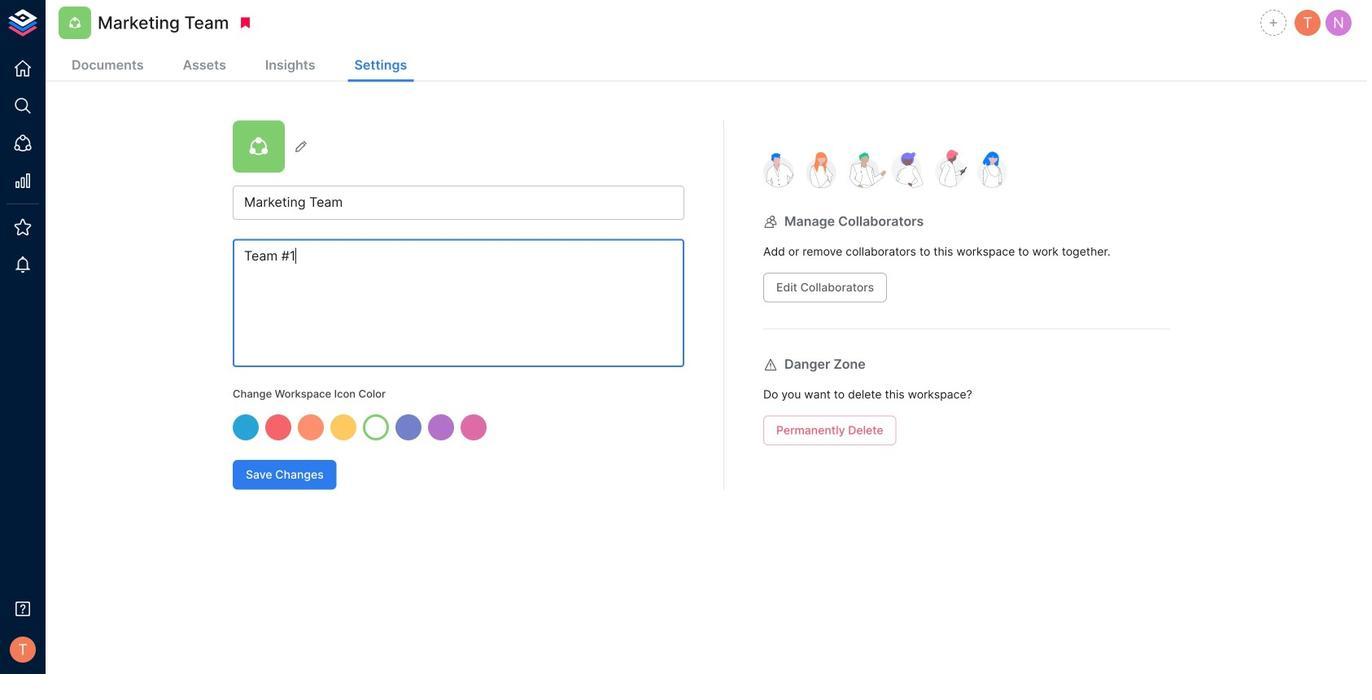 Task type: locate. For each thing, give the bounding box(es) containing it.
Workspace notes are visible to all members and guests. text field
[[233, 239, 685, 367]]



Task type: describe. For each thing, give the bounding box(es) containing it.
Workspace Name text field
[[233, 186, 685, 220]]

remove bookmark image
[[238, 15, 253, 30]]



Task type: vqa. For each thing, say whether or not it's contained in the screenshot.
insights link
no



